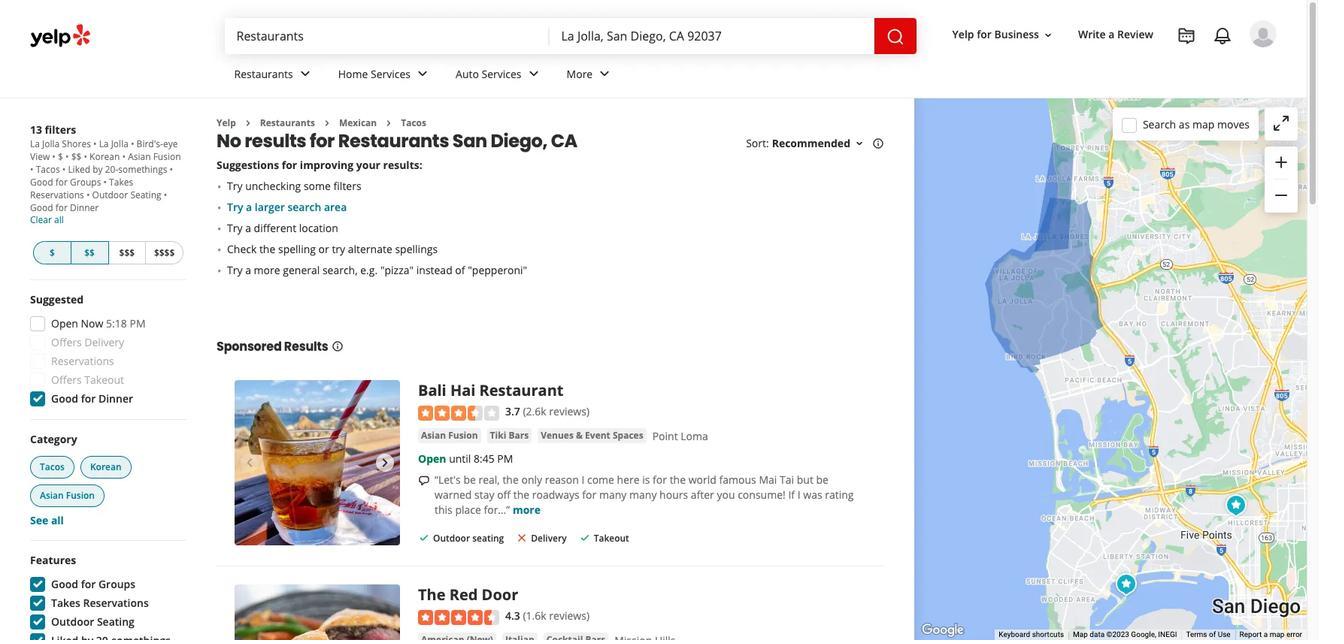 Task type: locate. For each thing, give the bounding box(es) containing it.
venues
[[541, 429, 574, 442]]

1 16 checkmark v2 image from the left
[[418, 532, 430, 544]]

groups
[[70, 176, 101, 189], [98, 578, 135, 592]]

restaurants inside business categories element
[[234, 67, 293, 81]]

16 chevron down v2 image right business at right top
[[1043, 29, 1055, 41]]

24 chevron down v2 image right more at the left of page
[[596, 65, 614, 83]]

pm right 5:18
[[130, 317, 146, 331]]

1 horizontal spatial open
[[418, 452, 446, 466]]

map left error
[[1270, 631, 1285, 639]]

keyboard shortcuts
[[999, 631, 1064, 639]]

or
[[319, 243, 329, 257]]

a
[[1109, 27, 1115, 42], [246, 200, 252, 215], [245, 221, 251, 236], [245, 264, 251, 278], [1264, 631, 1268, 639]]

2 vertical spatial outdoor
[[51, 615, 94, 630]]

after
[[691, 488, 714, 502]]

la down the "13"
[[30, 138, 40, 150]]

1 vertical spatial i
[[798, 488, 801, 502]]

0 vertical spatial reservations
[[30, 189, 84, 202]]

16 chevron down v2 image inside 'recommended' popup button
[[854, 138, 866, 150]]

seating down somethings
[[130, 189, 161, 202]]

point loma
[[653, 429, 708, 444]]

2 horizontal spatial 24 chevron down v2 image
[[596, 65, 614, 83]]

improving
[[300, 158, 354, 173]]

1 vertical spatial $$
[[84, 247, 95, 260]]

the up "off"
[[503, 473, 519, 487]]

good up the $ button on the left
[[30, 202, 53, 214]]

asian right 20- at the left of page
[[128, 150, 151, 163]]

0 vertical spatial map
[[1193, 117, 1215, 131]]

16 checkmark v2 image
[[418, 532, 430, 544], [579, 532, 591, 544]]

1 vertical spatial all
[[51, 514, 64, 528]]

asian fusion down 3.7 star rating image
[[421, 429, 478, 442]]

1 vertical spatial map
[[1270, 631, 1285, 639]]

$$ left the by
[[71, 150, 82, 163]]

the red door link
[[418, 586, 518, 606]]

yelp left business at right top
[[953, 27, 975, 42]]

0 vertical spatial fusion
[[153, 150, 181, 163]]

pm for open until 8:45 pm
[[497, 452, 513, 466]]

for left liked
[[55, 176, 68, 189]]

1 horizontal spatial delivery
[[531, 532, 567, 545]]

for down come
[[582, 488, 597, 502]]

delivery
[[84, 335, 124, 350], [531, 532, 567, 545]]

(1.6k
[[523, 610, 547, 624]]

2 none field from the left
[[562, 28, 862, 44]]

1 horizontal spatial asian fusion
[[421, 429, 478, 442]]

i right the if
[[798, 488, 801, 502]]

1 vertical spatial takeout
[[594, 532, 629, 545]]

$ button
[[33, 241, 71, 265]]

reservations up offers takeout
[[51, 354, 114, 369]]

0 horizontal spatial yelp
[[217, 117, 236, 129]]

tacos down category
[[40, 461, 65, 474]]

1 horizontal spatial many
[[630, 488, 657, 502]]

1 vertical spatial seating
[[97, 615, 135, 630]]

2 jolla from the left
[[111, 138, 129, 150]]

2 vertical spatial tacos
[[40, 461, 65, 474]]

2 services from the left
[[482, 67, 522, 81]]

open until 8:45 pm
[[418, 452, 513, 466]]

24 chevron down v2 image left 'auto'
[[414, 65, 432, 83]]

for right the is
[[653, 473, 667, 487]]

"pizza"
[[381, 264, 414, 278]]

1 vertical spatial tacos
[[36, 163, 60, 176]]

1 vertical spatial groups
[[98, 578, 135, 592]]

restaurants link up 16 chevron right v2 image
[[222, 54, 326, 98]]

1 vertical spatial yelp
[[217, 117, 236, 129]]

3 24 chevron down v2 image from the left
[[596, 65, 614, 83]]

the red door image
[[1222, 491, 1252, 521]]

groups up outdoor seating
[[98, 578, 135, 592]]

next image
[[376, 455, 394, 473]]

none field up business categories element
[[562, 28, 862, 44]]

offers delivery
[[51, 335, 124, 350]]

1 jolla from the left
[[42, 138, 60, 150]]

&
[[576, 429, 583, 442]]

be left real,
[[464, 473, 476, 487]]

terms
[[1187, 631, 1208, 639]]

mai
[[759, 473, 777, 487]]

the red door
[[418, 586, 518, 606]]

24 chevron down v2 image
[[296, 65, 314, 83], [414, 65, 432, 83], [596, 65, 614, 83]]

delivery right 16 close v2 icon
[[531, 532, 567, 545]]

offers up good for dinner
[[51, 373, 82, 387]]

spelling
[[278, 243, 316, 257]]

shortcuts
[[1033, 631, 1064, 639]]

1 horizontal spatial $$
[[84, 247, 95, 260]]

groups inside the • $ • $$ • korean • asian fusion • tacos • liked by 20-somethings • good for groups •
[[70, 176, 101, 189]]

filters up 'area'
[[334, 179, 361, 194]]

user actions element
[[941, 19, 1298, 111]]

16 chevron down v2 image inside yelp for business button
[[1043, 29, 1055, 41]]

seating down good for groups
[[97, 615, 135, 630]]

8:45
[[474, 452, 495, 466]]

0 horizontal spatial many
[[599, 488, 627, 502]]

0 horizontal spatial 16 checkmark v2 image
[[418, 532, 430, 544]]

2 reviews) from the top
[[549, 610, 590, 624]]

0 vertical spatial asian fusion
[[421, 429, 478, 442]]

$$ inside $$ 'button'
[[84, 247, 95, 260]]

0 horizontal spatial services
[[371, 67, 411, 81]]

1 horizontal spatial bali hai restaurant image
[[1112, 570, 1142, 600]]

0 horizontal spatial open
[[51, 317, 78, 331]]

0 horizontal spatial none field
[[237, 28, 537, 44]]

1 horizontal spatial jolla
[[111, 138, 129, 150]]

1 vertical spatial takes
[[51, 597, 80, 611]]

1 vertical spatial asian fusion
[[40, 490, 95, 502]]

good down 'view'
[[30, 176, 53, 189]]

reviews) for door
[[549, 610, 590, 624]]

try down check
[[227, 264, 243, 278]]

dinner down liked
[[70, 202, 99, 214]]

no
[[217, 129, 241, 154]]

2 horizontal spatial fusion
[[448, 429, 478, 442]]

0 horizontal spatial i
[[582, 473, 585, 487]]

map
[[1073, 631, 1088, 639]]

16 checkmark v2 image down roadways in the left bottom of the page
[[579, 532, 591, 544]]

0 horizontal spatial 16 chevron right v2 image
[[321, 117, 333, 129]]

1 none field from the left
[[237, 28, 537, 44]]

unchecking
[[245, 179, 301, 194]]

offers takeout
[[51, 373, 124, 387]]

4.3 (1.6k reviews)
[[505, 610, 590, 624]]

slideshow element
[[235, 381, 400, 546]]

takeout
[[84, 373, 124, 387], [594, 532, 629, 545]]

16 speech v2 image
[[418, 475, 430, 487]]

bali hai restaurant image
[[235, 381, 400, 546], [1112, 570, 1142, 600]]

outdoor down this
[[433, 532, 470, 545]]

16 chevron right v2 image for tacos
[[383, 117, 395, 129]]

16 chevron down v2 image
[[1043, 29, 1055, 41], [854, 138, 866, 150]]

0 horizontal spatial 24 chevron down v2 image
[[296, 65, 314, 83]]

reviews) up &
[[549, 405, 590, 419]]

0 vertical spatial 16 chevron down v2 image
[[1043, 29, 1055, 41]]

stay
[[475, 488, 495, 502]]

1 vertical spatial 16 info v2 image
[[331, 341, 343, 353]]

0 vertical spatial outdoor
[[92, 189, 128, 202]]

0 horizontal spatial delivery
[[84, 335, 124, 350]]

google,
[[1132, 631, 1157, 639]]

open for open until 8:45 pm
[[418, 452, 446, 466]]

location
[[299, 221, 338, 236]]

1 vertical spatial fusion
[[448, 429, 478, 442]]

2 vertical spatial reservations
[[83, 597, 149, 611]]

2 korean from the top
[[90, 461, 122, 474]]

0 horizontal spatial be
[[464, 473, 476, 487]]

4.3
[[505, 610, 520, 624]]

for right clear
[[55, 202, 68, 214]]

offers for offers takeout
[[51, 373, 82, 387]]

try up check
[[227, 221, 243, 236]]

e.g.
[[361, 264, 378, 278]]

use
[[1218, 631, 1231, 639]]

all right clear
[[54, 214, 64, 226]]

0 horizontal spatial 16 chevron down v2 image
[[854, 138, 866, 150]]

0 vertical spatial groups
[[70, 176, 101, 189]]

2 16 chevron right v2 image from the left
[[383, 117, 395, 129]]

0 horizontal spatial asian
[[40, 490, 64, 502]]

try down the suggestions
[[227, 179, 243, 194]]

1 services from the left
[[371, 67, 411, 81]]

2 24 chevron down v2 image from the left
[[414, 65, 432, 83]]

good down 'features'
[[51, 578, 78, 592]]

0 vertical spatial $
[[58, 150, 63, 163]]

pm right 8:45
[[497, 452, 513, 466]]

good inside "• outdoor seating • good for dinner"
[[30, 202, 53, 214]]

filters up shores at top left
[[45, 123, 76, 137]]

auto
[[456, 67, 479, 81]]

fusion inside the asian fusion link
[[448, 429, 478, 442]]

hours
[[660, 488, 688, 502]]

16 chevron right v2 image
[[321, 117, 333, 129], [383, 117, 395, 129]]

korean inside the • $ • $$ • korean • asian fusion • tacos • liked by 20-somethings • good for groups •
[[90, 150, 120, 163]]

fusion down 3.7 star rating image
[[448, 429, 478, 442]]

16 chevron right v2 image for mexican
[[321, 117, 333, 129]]

more inside suggestions for improving your results: try unchecking some filters try a larger search area try a different location check the spelling or try alternate spellings try a more general search, e.g. "pizza" instead of "pepperoni"
[[254, 264, 280, 278]]

a up check
[[245, 221, 251, 236]]

2 16 checkmark v2 image from the left
[[579, 532, 591, 544]]

asian for bottom asian fusion button
[[40, 490, 64, 502]]

1 horizontal spatial yelp
[[953, 27, 975, 42]]

tai
[[780, 473, 794, 487]]

1 16 chevron right v2 image from the left
[[321, 117, 333, 129]]

la up the by
[[99, 138, 109, 150]]

services left 24 chevron down v2 icon
[[482, 67, 522, 81]]

1 horizontal spatial i
[[798, 488, 801, 502]]

16 checkmark v2 image left the outdoor seating
[[418, 532, 430, 544]]

noah l. image
[[1250, 20, 1277, 47]]

group containing features
[[26, 554, 187, 641]]

open
[[51, 317, 78, 331], [418, 452, 446, 466]]

1 horizontal spatial of
[[1210, 631, 1216, 639]]

4 try from the top
[[227, 264, 243, 278]]

tacos
[[401, 117, 427, 129], [36, 163, 60, 176], [40, 461, 65, 474]]

0 vertical spatial korean
[[90, 150, 120, 163]]

yelp inside button
[[953, 27, 975, 42]]

asian down 3.7 star rating image
[[421, 429, 446, 442]]

24 chevron down v2 image left home
[[296, 65, 314, 83]]

asian fusion button up see all at left
[[30, 485, 105, 508]]

asian fusion button
[[418, 429, 481, 444], [30, 485, 105, 508]]

$ down clear all link
[[50, 247, 55, 260]]

for inside "• outdoor seating • good for dinner"
[[55, 202, 68, 214]]

0 vertical spatial offers
[[51, 335, 82, 350]]

outdoor down 20- at the left of page
[[92, 189, 128, 202]]

the down the different on the left of page
[[259, 243, 276, 257]]

warned
[[435, 488, 472, 502]]

outdoor down good for groups
[[51, 615, 94, 630]]

0 vertical spatial delivery
[[84, 335, 124, 350]]

map region
[[878, 83, 1319, 641]]

restaurant
[[480, 381, 564, 401]]

1 korean from the top
[[90, 150, 120, 163]]

1 horizontal spatial asian
[[128, 150, 151, 163]]

takes right the by
[[109, 176, 133, 189]]

None search field
[[225, 18, 920, 54]]

fusion for asian fusion button to the right
[[448, 429, 478, 442]]

2 horizontal spatial asian
[[421, 429, 446, 442]]

fusion right 20- at the left of page
[[153, 150, 181, 163]]

reservations down good for groups
[[83, 597, 149, 611]]

1 vertical spatial bali hai restaurant image
[[1112, 570, 1142, 600]]

for inside suggestions for improving your results: try unchecking some filters try a larger search area try a different location check the spelling or try alternate spellings try a more general search, e.g. "pizza" instead of "pepperoni"
[[282, 158, 297, 173]]

0 horizontal spatial takeout
[[84, 373, 124, 387]]

pm for open now 5:18 pm
[[130, 317, 146, 331]]

1 reviews) from the top
[[549, 405, 590, 419]]

1 vertical spatial filters
[[334, 179, 361, 194]]

1 vertical spatial offers
[[51, 373, 82, 387]]

yelp
[[953, 27, 975, 42], [217, 117, 236, 129]]

20-
[[105, 163, 118, 176]]

None field
[[237, 28, 537, 44], [562, 28, 862, 44]]

1 try from the top
[[227, 179, 243, 194]]

0 vertical spatial i
[[582, 473, 585, 487]]

fusion inside the • $ • $$ • korean • asian fusion • tacos • liked by 20-somethings • good for groups •
[[153, 150, 181, 163]]

business categories element
[[222, 54, 1277, 98]]

report a map error
[[1240, 631, 1303, 639]]

tacos left liked
[[36, 163, 60, 176]]

0 horizontal spatial $
[[50, 247, 55, 260]]

1 offers from the top
[[51, 335, 82, 350]]

off
[[497, 488, 511, 502]]

16 chevron right v2 image left tacos link
[[383, 117, 395, 129]]

many down come
[[599, 488, 627, 502]]

bali hai restaurant image inside 'map' region
[[1112, 570, 1142, 600]]

many down the is
[[630, 488, 657, 502]]

0 horizontal spatial filters
[[45, 123, 76, 137]]

all for see all
[[51, 514, 64, 528]]

jolla
[[42, 138, 60, 150], [111, 138, 129, 150]]

general
[[283, 264, 320, 278]]

0 vertical spatial of
[[455, 264, 465, 278]]

group containing category
[[27, 433, 187, 529]]

report
[[1240, 631, 1262, 639]]

1 vertical spatial $
[[50, 247, 55, 260]]

16 chevron right v2 image left mexican link
[[321, 117, 333, 129]]

loma
[[681, 429, 708, 444]]

2 vertical spatial fusion
[[66, 490, 95, 502]]

asian fusion button down 3.7 star rating image
[[418, 429, 481, 444]]

2 be from the left
[[817, 473, 829, 487]]

fusion down korean button
[[66, 490, 95, 502]]

$$ right the $ button on the left
[[84, 247, 95, 260]]

0 vertical spatial all
[[54, 214, 64, 226]]

asian fusion for bottom asian fusion button
[[40, 490, 95, 502]]

group
[[1265, 147, 1298, 213], [26, 293, 187, 411], [27, 433, 187, 529], [26, 554, 187, 641]]

tacos inside the • $ • $$ • korean • asian fusion • tacos • liked by 20-somethings • good for groups •
[[36, 163, 60, 176]]

fusion inside group
[[66, 490, 95, 502]]

map for moves
[[1193, 117, 1215, 131]]

tiki bars
[[490, 429, 529, 442]]

dinner down offers takeout
[[98, 392, 133, 406]]

1 vertical spatial restaurants link
[[260, 117, 315, 129]]

be
[[464, 473, 476, 487], [817, 473, 829, 487]]

1 horizontal spatial fusion
[[153, 150, 181, 163]]

groups left 20- at the left of page
[[70, 176, 101, 189]]

famous
[[720, 473, 757, 487]]

tiki
[[490, 429, 506, 442]]

0 horizontal spatial pm
[[130, 317, 146, 331]]

0 vertical spatial restaurants link
[[222, 54, 326, 98]]

reviews)
[[549, 405, 590, 419], [549, 610, 590, 624]]

none field up home services
[[237, 28, 537, 44]]

$ right 'view'
[[58, 150, 63, 163]]

la
[[30, 138, 40, 150], [99, 138, 109, 150]]

korean
[[90, 150, 120, 163], [90, 461, 122, 474]]

1 horizontal spatial 16 chevron right v2 image
[[383, 117, 395, 129]]

1 vertical spatial more
[[513, 503, 541, 517]]

bars
[[509, 429, 529, 442]]

1 horizontal spatial 16 checkmark v2 image
[[579, 532, 591, 544]]

2 offers from the top
[[51, 373, 82, 387]]

the up more link
[[514, 488, 530, 502]]

delivery down open now 5:18 pm
[[84, 335, 124, 350]]

restaurants link right 16 chevron right v2 image
[[260, 117, 315, 129]]

24 chevron down v2 image inside home services link
[[414, 65, 432, 83]]

asian fusion inside the asian fusion link
[[421, 429, 478, 442]]

try
[[227, 179, 243, 194], [227, 200, 243, 215], [227, 221, 243, 236], [227, 264, 243, 278]]

0 vertical spatial open
[[51, 317, 78, 331]]

1 horizontal spatial asian fusion button
[[418, 429, 481, 444]]

1 horizontal spatial services
[[482, 67, 522, 81]]

0 horizontal spatial of
[[455, 264, 465, 278]]

takes up outdoor seating
[[51, 597, 80, 611]]

0 horizontal spatial bali hai restaurant image
[[235, 381, 400, 546]]

yelp link
[[217, 117, 236, 129]]

takeout up good for dinner
[[84, 373, 124, 387]]

offers for offers delivery
[[51, 335, 82, 350]]

good down offers takeout
[[51, 392, 78, 406]]

i left come
[[582, 473, 585, 487]]

tacos inside button
[[40, 461, 65, 474]]

asian up see all at left
[[40, 490, 64, 502]]

takes
[[109, 176, 133, 189], [51, 597, 80, 611]]

seating inside "• outdoor seating • good for dinner"
[[130, 189, 161, 202]]

0 horizontal spatial map
[[1193, 117, 1215, 131]]

1 24 chevron down v2 image from the left
[[296, 65, 314, 83]]

for up unchecking
[[282, 158, 297, 173]]

0 horizontal spatial jolla
[[42, 138, 60, 150]]

0 vertical spatial tacos
[[401, 117, 427, 129]]

16 chevron down v2 image for yelp for business
[[1043, 29, 1055, 41]]

0 horizontal spatial $$
[[71, 150, 82, 163]]

16 info v2 image right results
[[331, 341, 343, 353]]

event
[[585, 429, 611, 442]]

for inside the • $ • $$ • korean • asian fusion • tacos • liked by 20-somethings • good for groups •
[[55, 176, 68, 189]]

0 vertical spatial takeout
[[84, 373, 124, 387]]

outdoor seating
[[433, 532, 504, 545]]

1 horizontal spatial 24 chevron down v2 image
[[414, 65, 432, 83]]

16 chevron down v2 image right "recommended"
[[854, 138, 866, 150]]

1 horizontal spatial $
[[58, 150, 63, 163]]

1 vertical spatial korean
[[90, 461, 122, 474]]

outdoor
[[92, 189, 128, 202], [433, 532, 470, 545], [51, 615, 94, 630]]

jolla up 20- at the left of page
[[111, 138, 129, 150]]

view
[[30, 150, 50, 163]]

see all
[[30, 514, 64, 528]]

0 vertical spatial asian fusion button
[[418, 429, 481, 444]]

was
[[804, 488, 823, 502]]

filters
[[45, 123, 76, 137], [334, 179, 361, 194]]

more up 16 close v2 icon
[[513, 503, 541, 517]]

1 horizontal spatial 16 info v2 image
[[873, 138, 885, 150]]

be right the but
[[817, 473, 829, 487]]

• outdoor seating • good for dinner
[[30, 189, 167, 214]]

(2.6k
[[523, 405, 547, 419]]

1 horizontal spatial la
[[99, 138, 109, 150]]

of left use
[[1210, 631, 1216, 639]]

0 vertical spatial dinner
[[70, 202, 99, 214]]

1 horizontal spatial be
[[817, 473, 829, 487]]

1 horizontal spatial takeout
[[594, 532, 629, 545]]

more
[[254, 264, 280, 278], [513, 503, 541, 517]]

open up 16 speech v2 image
[[418, 452, 446, 466]]

24 chevron down v2 image inside more link
[[596, 65, 614, 83]]

dinner inside "• outdoor seating • good for dinner"
[[70, 202, 99, 214]]

takes inside takes reservations
[[109, 176, 133, 189]]

is
[[643, 473, 650, 487]]

services right home
[[371, 67, 411, 81]]

of right the instead
[[455, 264, 465, 278]]

results
[[284, 339, 328, 356]]

1 horizontal spatial filters
[[334, 179, 361, 194]]

3.7 star rating image
[[418, 406, 499, 421]]

24 chevron down v2 image for restaurants
[[296, 65, 314, 83]]

open down suggested
[[51, 317, 78, 331]]

takeout down "let's be real, the only reason i come here is for the world famous mai tai but be warned stay off the roadways for many many hours after you consume! if i was rating this place for…"
[[594, 532, 629, 545]]

16 info v2 image
[[873, 138, 885, 150], [331, 341, 343, 353]]

Near text field
[[562, 28, 862, 44]]

projects image
[[1178, 27, 1196, 45]]

map right as
[[1193, 117, 1215, 131]]

try left larger
[[227, 200, 243, 215]]

restaurants up 16 chevron right v2 image
[[234, 67, 293, 81]]

0 horizontal spatial more
[[254, 264, 280, 278]]

all inside group
[[51, 514, 64, 528]]

1 vertical spatial takes reservations
[[51, 597, 149, 611]]

map
[[1193, 117, 1215, 131], [1270, 631, 1285, 639]]



Task type: vqa. For each thing, say whether or not it's contained in the screenshot.
warned
yes



Task type: describe. For each thing, give the bounding box(es) containing it.
mexican
[[339, 117, 377, 129]]

google image
[[918, 621, 968, 641]]

4.3 star rating image
[[418, 611, 499, 626]]

map data ©2023 google, inegi
[[1073, 631, 1178, 639]]

spaces
[[613, 429, 644, 442]]

write
[[1079, 27, 1106, 42]]

$ inside button
[[50, 247, 55, 260]]

2 many from the left
[[630, 488, 657, 502]]

spellings
[[395, 243, 438, 257]]

results:
[[383, 158, 422, 173]]

1 be from the left
[[464, 473, 476, 487]]

instead
[[417, 264, 453, 278]]

3.7
[[505, 405, 520, 419]]

0 vertical spatial takes reservations
[[30, 176, 133, 202]]

24 chevron down v2 image for home services
[[414, 65, 432, 83]]

seating
[[473, 532, 504, 545]]

previous image
[[241, 455, 259, 473]]

asian inside the • $ • $$ • korean • asian fusion • tacos • liked by 20-somethings • good for groups •
[[128, 150, 151, 163]]

real,
[[479, 473, 500, 487]]

zoom out image
[[1273, 187, 1291, 205]]

ca
[[551, 129, 578, 154]]

place
[[455, 503, 481, 517]]

"pepperoni"
[[468, 264, 527, 278]]

data
[[1090, 631, 1105, 639]]

clear
[[30, 214, 52, 226]]

2 try from the top
[[227, 200, 243, 215]]

now
[[81, 317, 103, 331]]

$$ inside the • $ • $$ • korean • asian fusion • tacos • liked by 20-somethings • good for groups •
[[71, 150, 82, 163]]

0 horizontal spatial 16 info v2 image
[[331, 341, 343, 353]]

16 chevron right v2 image
[[242, 117, 254, 129]]

1 vertical spatial of
[[1210, 631, 1216, 639]]

as
[[1179, 117, 1190, 131]]

$ inside the • $ • $$ • korean • asian fusion • tacos • liked by 20-somethings • good for groups •
[[58, 150, 63, 163]]

for inside button
[[977, 27, 992, 42]]

map for error
[[1270, 631, 1285, 639]]

moves
[[1218, 117, 1250, 131]]

zoom in image
[[1273, 153, 1291, 171]]

reason
[[545, 473, 579, 487]]

la jolla shores • la jolla •
[[30, 138, 137, 150]]

good inside the • $ • $$ • korean • asian fusion • tacos • liked by 20-somethings • good for groups •
[[30, 176, 53, 189]]

outdoor inside "• outdoor seating • good for dinner"
[[92, 189, 128, 202]]

point
[[653, 429, 678, 444]]

good for groups
[[51, 578, 135, 592]]

inegi
[[1159, 631, 1178, 639]]

only
[[522, 473, 542, 487]]

error
[[1287, 631, 1303, 639]]

the up hours
[[670, 473, 686, 487]]

filters inside suggestions for improving your results: try unchecking some filters try a larger search area try a different location check the spelling or try alternate spellings try a more general search, e.g. "pizza" instead of "pepperoni"
[[334, 179, 361, 194]]

tacos button
[[30, 457, 74, 479]]

group containing suggested
[[26, 293, 187, 411]]

by
[[93, 163, 103, 176]]

terms of use
[[1187, 631, 1231, 639]]

suggested
[[30, 293, 84, 307]]

1 vertical spatial asian fusion button
[[30, 485, 105, 508]]

sponsored
[[217, 339, 282, 356]]

more link
[[555, 54, 626, 98]]

fusion for bottom asian fusion button
[[66, 490, 95, 502]]

$$$$
[[154, 247, 175, 260]]

open for open now 5:18 pm
[[51, 317, 78, 331]]

come
[[587, 473, 615, 487]]

expand map image
[[1273, 114, 1291, 132]]

door
[[482, 586, 518, 606]]

24 chevron down v2 image for more
[[596, 65, 614, 83]]

this
[[435, 503, 453, 517]]

for down offers takeout
[[81, 392, 96, 406]]

for up outdoor seating
[[81, 578, 96, 592]]

notifications image
[[1214, 27, 1232, 45]]

search
[[288, 200, 321, 215]]

suggestions for improving your results: try unchecking some filters try a larger search area try a different location check the spelling or try alternate spellings try a more general search, e.g. "pizza" instead of "pepperoni"
[[217, 158, 527, 278]]

bali hai restaurant link
[[418, 381, 564, 401]]

but
[[797, 473, 814, 487]]

venues & event spaces link
[[538, 429, 647, 444]]

auto services
[[456, 67, 522, 81]]

3 try from the top
[[227, 221, 243, 236]]

1 many from the left
[[599, 488, 627, 502]]

reviews) for restaurant
[[549, 405, 590, 419]]

16 chevron down v2 image for recommended
[[854, 138, 866, 150]]

Find text field
[[237, 28, 537, 44]]

asian fusion for asian fusion button to the right
[[421, 429, 478, 442]]

none field near
[[562, 28, 862, 44]]

roadways
[[532, 488, 580, 502]]

good for dinner
[[51, 392, 133, 406]]

24 chevron down v2 image
[[525, 65, 543, 83]]

shores
[[62, 138, 91, 150]]

diego,
[[491, 129, 548, 154]]

16 close v2 image
[[516, 532, 528, 544]]

for up improving
[[310, 129, 335, 154]]

consume!
[[738, 488, 786, 502]]

a right report
[[1264, 631, 1268, 639]]

outdoor for outdoor seating
[[51, 615, 94, 630]]

review
[[1118, 27, 1154, 42]]

1 vertical spatial dinner
[[98, 392, 133, 406]]

"let's
[[435, 473, 461, 487]]

0 vertical spatial 16 info v2 image
[[873, 138, 885, 150]]

1 horizontal spatial more
[[513, 503, 541, 517]]

different
[[254, 221, 296, 236]]

venues & event spaces button
[[538, 429, 647, 444]]

restaurants right 16 chevron right v2 image
[[260, 117, 315, 129]]

korean inside button
[[90, 461, 122, 474]]

mexican link
[[339, 117, 377, 129]]

1 vertical spatial reservations
[[51, 354, 114, 369]]

home services link
[[326, 54, 444, 98]]

if
[[789, 488, 795, 502]]

1 vertical spatial delivery
[[531, 532, 567, 545]]

report a map error link
[[1240, 631, 1303, 639]]

5:18
[[106, 317, 127, 331]]

none field find
[[237, 28, 537, 44]]

keyboard
[[999, 631, 1031, 639]]

try
[[332, 243, 345, 257]]

services for home services
[[371, 67, 411, 81]]

yelp for business
[[953, 27, 1040, 42]]

all for clear all
[[54, 214, 64, 226]]

hai
[[451, 381, 476, 401]]

larger
[[255, 200, 285, 215]]

3.7 (2.6k reviews)
[[505, 405, 590, 419]]

$$$
[[119, 247, 135, 260]]

search
[[1143, 117, 1177, 131]]

no results for restaurants san diego, ca
[[217, 129, 578, 154]]

the inside suggestions for improving your results: try unchecking some filters try a larger search area try a different location check the spelling or try alternate spellings try a more general search, e.g. "pizza" instead of "pepperoni"
[[259, 243, 276, 257]]

bird's-
[[137, 138, 163, 150]]

of inside suggestions for improving your results: try unchecking some filters try a larger search area try a different location check the spelling or try alternate spellings try a more general search, e.g. "pizza" instead of "pepperoni"
[[455, 264, 465, 278]]

a down check
[[245, 264, 251, 278]]

yelp for business button
[[947, 21, 1061, 48]]

$$$$ button
[[145, 241, 184, 265]]

16 checkmark v2 image for outdoor seating
[[418, 532, 430, 544]]

here
[[617, 473, 640, 487]]

see
[[30, 514, 48, 528]]

1 la from the left
[[30, 138, 40, 150]]

eye
[[163, 138, 178, 150]]

sort:
[[746, 136, 769, 151]]

a left larger
[[246, 200, 252, 215]]

auto services link
[[444, 54, 555, 98]]

until
[[449, 452, 471, 466]]

search image
[[887, 28, 905, 46]]

yelp for yelp for business
[[953, 27, 975, 42]]

outdoor seating
[[51, 615, 135, 630]]

asian fusion link
[[418, 429, 481, 444]]

features
[[30, 554, 76, 568]]

outdoor for outdoor seating
[[433, 532, 470, 545]]

yelp for yelp link
[[217, 117, 236, 129]]

asian for asian fusion button to the right
[[421, 429, 446, 442]]

2 la from the left
[[99, 138, 109, 150]]

area
[[324, 200, 347, 215]]

the
[[418, 586, 446, 606]]

san
[[453, 129, 487, 154]]

see all button
[[30, 514, 64, 528]]

16 checkmark v2 image for takeout
[[579, 532, 591, 544]]

services for auto services
[[482, 67, 522, 81]]

your
[[356, 158, 381, 173]]

13 filters
[[30, 123, 76, 137]]

restaurants up results:
[[338, 129, 449, 154]]

a right write
[[1109, 27, 1115, 42]]

home
[[338, 67, 368, 81]]



